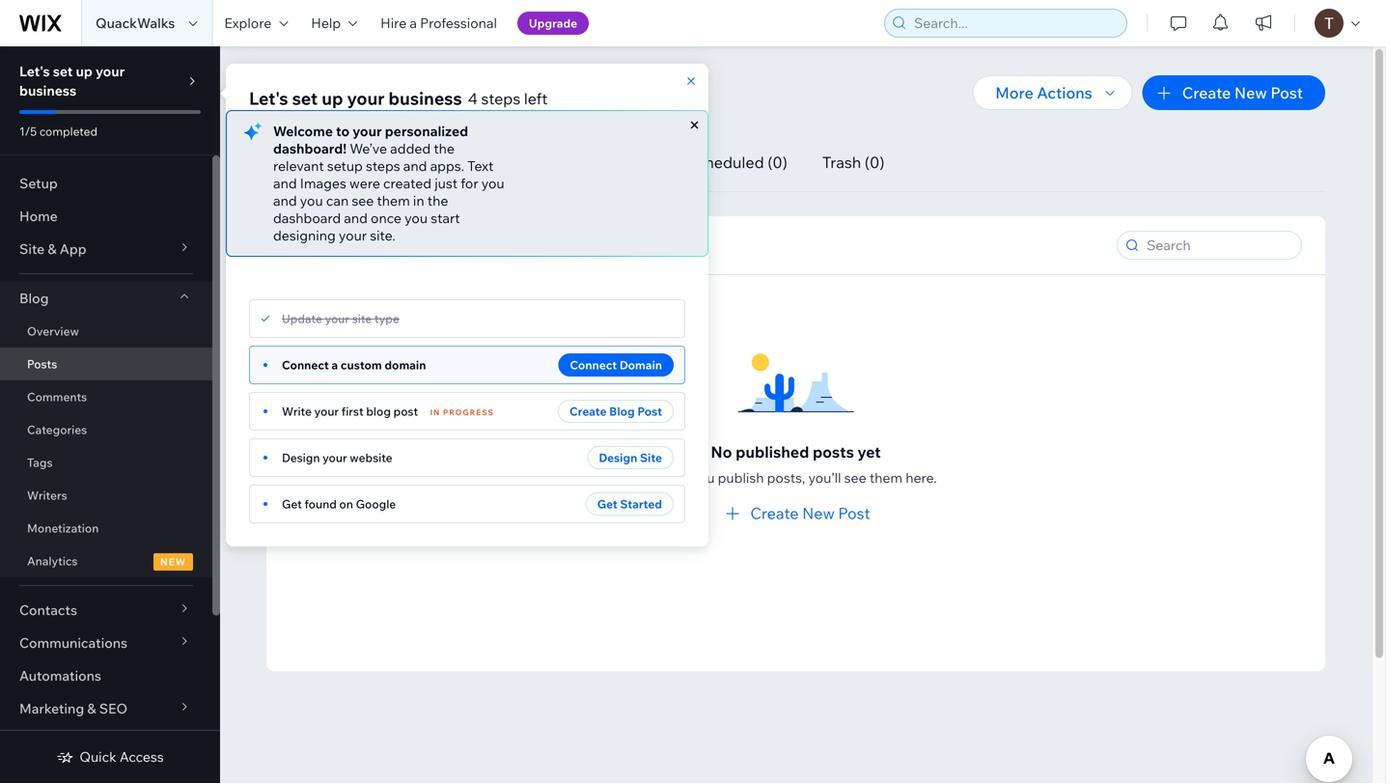 Task type: describe. For each thing, give the bounding box(es) containing it.
home
[[19, 208, 58, 224]]

design for design your website
[[282, 450, 320, 465]]

personalized
[[385, 123, 468, 140]]

help
[[311, 14, 341, 31]]

we've added the relevant setup steps and apps. text and images were created just for you and you can see them in the dashboard and once you start designing your site.
[[273, 140, 505, 244]]

design site
[[599, 450, 662, 465]]

drafts (1)
[[414, 153, 479, 172]]

marketing & seo button
[[0, 692, 212, 725]]

no published posts yet once you publish posts, you'll see them here.
[[655, 442, 937, 486]]

write your first blog post
[[282, 404, 418, 419]]

can
[[326, 192, 349, 209]]

tags link
[[0, 446, 212, 479]]

drafts
[[414, 153, 458, 172]]

you inside the no published posts yet once you publish posts, you'll see them here.
[[692, 469, 715, 486]]

communications
[[19, 634, 128, 651]]

website
[[350, 450, 393, 465]]

(1)
[[462, 153, 479, 172]]

publish
[[718, 469, 764, 486]]

completed
[[39, 124, 98, 139]]

connect for connect domain
[[570, 358, 617, 372]]

domain
[[385, 358, 426, 372]]

site & app button
[[0, 233, 212, 266]]

posts inside 'sidebar' element
[[27, 357, 57, 371]]

posts
[[813, 442, 854, 462]]

post for the top the create new post 'button'
[[1271, 83, 1303, 102]]

published (0)
[[284, 153, 379, 172]]

monetization link
[[0, 512, 212, 545]]

hire a professional link
[[369, 0, 509, 46]]

text
[[467, 157, 494, 174]]

posts,
[[767, 469, 806, 486]]

in progress
[[430, 407, 494, 417]]

let's for let's set up your business 4 steps left
[[249, 87, 288, 109]]

once
[[655, 469, 689, 486]]

let's set up your business
[[19, 63, 125, 99]]

categories link
[[0, 413, 212, 446]]

tab list containing published (0)
[[266, 133, 1303, 192]]

marketing & seo
[[19, 700, 128, 717]]

1 horizontal spatial posts
[[266, 76, 338, 110]]

and down "relevant"
[[273, 175, 297, 192]]

your left first
[[314, 404, 339, 419]]

help button
[[300, 0, 369, 46]]

get for get started
[[597, 497, 618, 511]]

analytics
[[27, 554, 78, 568]]

trash
[[823, 153, 861, 172]]

site inside dropdown button
[[19, 240, 45, 257]]

created
[[383, 175, 432, 192]]

upgrade
[[529, 16, 578, 30]]

your left site
[[325, 311, 350, 326]]

app
[[60, 240, 86, 257]]

1 vertical spatial create new post button
[[722, 502, 870, 525]]

1/5 completed
[[19, 124, 98, 139]]

hire a professional
[[381, 14, 497, 31]]

site inside button
[[640, 450, 662, 465]]

custom
[[341, 358, 382, 372]]

start
[[431, 210, 460, 226]]

dashboard!
[[273, 140, 347, 157]]

create blog post button
[[558, 400, 674, 423]]

and down added
[[403, 157, 427, 174]]

scheduled
[[687, 153, 764, 172]]

sidebar element
[[0, 46, 220, 783]]

a for custom
[[332, 358, 338, 372]]

you up the "dashboard"
[[300, 192, 323, 209]]

drafts (1) button
[[396, 133, 496, 192]]

seo
[[99, 700, 128, 717]]

type
[[375, 311, 400, 326]]

marketing
[[19, 700, 84, 717]]

writers
[[27, 488, 67, 503]]

create for the top the create new post 'button'
[[1182, 83, 1231, 102]]

comments
[[27, 390, 87, 404]]

tags
[[27, 455, 53, 470]]

set for let's set up your business
[[53, 63, 73, 80]]

your inside let's set up your business
[[96, 63, 125, 80]]

up for let's set up your business
[[76, 63, 93, 80]]

yet
[[858, 442, 881, 462]]

home link
[[0, 200, 212, 233]]

get for get found on google
[[282, 497, 302, 511]]

overview link
[[0, 315, 212, 348]]

(0) for scheduled (0)
[[768, 153, 788, 172]]

a for professional
[[410, 14, 417, 31]]

new
[[160, 555, 186, 567]]

access
[[120, 748, 164, 765]]

setup
[[327, 157, 363, 174]]

dashboard
[[273, 210, 341, 226]]

published (0) button
[[266, 133, 396, 192]]

new for bottom the create new post 'button'
[[802, 504, 835, 523]]

1 vertical spatial the
[[428, 192, 448, 209]]

google
[[356, 497, 396, 511]]

first
[[342, 404, 364, 419]]

update
[[282, 311, 322, 326]]

to
[[336, 123, 350, 140]]

for
[[461, 175, 479, 192]]

added
[[390, 140, 431, 157]]

business for let's set up your business 4 steps left
[[389, 87, 462, 109]]

post
[[394, 404, 418, 419]]

connect domain button
[[558, 353, 674, 377]]

posts link
[[0, 348, 212, 380]]

0 vertical spatial create new post button
[[1143, 75, 1326, 110]]

in
[[413, 192, 424, 209]]

comments link
[[0, 380, 212, 413]]

see inside the no published posts yet once you publish posts, you'll see them here.
[[845, 469, 867, 486]]

you down in
[[405, 210, 428, 226]]

overview
[[27, 324, 79, 338]]



Task type: vqa. For each thing, say whether or not it's contained in the screenshot.
the your to the left
no



Task type: locate. For each thing, give the bounding box(es) containing it.
your inside welcome to your personalized dashboard!
[[353, 123, 382, 140]]

up
[[76, 63, 93, 80], [322, 87, 343, 109]]

2 connect from the left
[[570, 358, 617, 372]]

communications button
[[0, 627, 212, 659]]

& for marketing
[[87, 700, 96, 717]]

post inside button
[[638, 404, 662, 419]]

site down home
[[19, 240, 45, 257]]

0 vertical spatial up
[[76, 63, 93, 80]]

connect a custom domain
[[282, 358, 426, 372]]

set up welcome
[[292, 87, 318, 109]]

get
[[282, 497, 302, 511], [597, 497, 618, 511]]

0 horizontal spatial blog
[[19, 290, 49, 307]]

1 vertical spatial create
[[570, 404, 607, 419]]

site up once
[[640, 450, 662, 465]]

Search... field
[[909, 10, 1121, 37]]

1 (0) from the left
[[359, 153, 379, 172]]

get started
[[597, 497, 662, 511]]

1 horizontal spatial post
[[838, 504, 870, 523]]

update your site type
[[282, 311, 400, 326]]

get left started
[[597, 497, 618, 511]]

(0) right scheduled
[[768, 153, 788, 172]]

create for bottom the create new post 'button'
[[751, 504, 799, 523]]

posts down overview
[[27, 357, 57, 371]]

see down were
[[352, 192, 374, 209]]

2 design from the left
[[599, 450, 638, 465]]

the up start
[[428, 192, 448, 209]]

them down yet
[[870, 469, 903, 486]]

them
[[377, 192, 410, 209], [870, 469, 903, 486]]

(0) for published (0)
[[359, 153, 379, 172]]

1 horizontal spatial them
[[870, 469, 903, 486]]

design down the create blog post
[[599, 450, 638, 465]]

connect domain
[[570, 358, 662, 372]]

set
[[53, 63, 73, 80], [292, 87, 318, 109]]

0 vertical spatial posts
[[266, 76, 338, 110]]

let's up 1/5
[[19, 63, 50, 80]]

explore
[[224, 14, 272, 31]]

connect inside button
[[570, 358, 617, 372]]

published
[[284, 153, 356, 172]]

design down write
[[282, 450, 320, 465]]

a left custom
[[332, 358, 338, 372]]

steps inside let's set up your business 4 steps left
[[481, 89, 521, 108]]

steps inside we've added the relevant setup steps and apps. text and images were created just for you and you can see them in the dashboard and once you start designing your site.
[[366, 157, 400, 174]]

steps
[[481, 89, 521, 108], [366, 157, 400, 174]]

(0) inside trash (0) button
[[865, 153, 885, 172]]

0 vertical spatial create
[[1182, 83, 1231, 102]]

1 vertical spatial &
[[87, 700, 96, 717]]

blog up overview
[[19, 290, 49, 307]]

0 horizontal spatial let's
[[19, 63, 50, 80]]

1 horizontal spatial create new post button
[[1143, 75, 1326, 110]]

write
[[282, 404, 312, 419]]

and up the "dashboard"
[[273, 192, 297, 209]]

them inside the no published posts yet once you publish posts, you'll see them here.
[[870, 469, 903, 486]]

started
[[620, 497, 662, 511]]

actions
[[1037, 83, 1093, 102]]

(0) inside the scheduled (0) button
[[768, 153, 788, 172]]

0 horizontal spatial create new post button
[[722, 502, 870, 525]]

trash (0) button
[[805, 133, 902, 192]]

let's
[[19, 63, 50, 80], [249, 87, 288, 109]]

1 vertical spatial site
[[640, 450, 662, 465]]

post for bottom the create new post 'button'
[[838, 504, 870, 523]]

1 vertical spatial new
[[802, 504, 835, 523]]

you right once
[[692, 469, 715, 486]]

get left found
[[282, 497, 302, 511]]

1 horizontal spatial up
[[322, 87, 343, 109]]

(0) up were
[[359, 153, 379, 172]]

domain
[[620, 358, 662, 372]]

1 horizontal spatial connect
[[570, 358, 617, 372]]

set up '1/5 completed' at the left top of the page
[[53, 63, 73, 80]]

we've
[[350, 140, 387, 157]]

business inside let's set up your business
[[19, 82, 76, 99]]

1 horizontal spatial create
[[751, 504, 799, 523]]

more
[[996, 83, 1034, 102]]

0 horizontal spatial design
[[282, 450, 320, 465]]

you'll
[[809, 469, 841, 486]]

2 get from the left
[[597, 497, 618, 511]]

get inside button
[[597, 497, 618, 511]]

them inside we've added the relevant setup steps and apps. text and images were created just for you and you can see them in the dashboard and once you start designing your site.
[[377, 192, 410, 209]]

let's for let's set up your business
[[19, 63, 50, 80]]

(0) for trash (0)
[[865, 153, 885, 172]]

1 vertical spatial blog
[[609, 404, 635, 419]]

0 horizontal spatial connect
[[282, 358, 329, 372]]

quick access button
[[56, 748, 164, 766]]

professional
[[420, 14, 497, 31]]

steps right 4
[[481, 89, 521, 108]]

0 horizontal spatial get
[[282, 497, 302, 511]]

let's inside let's set up your business
[[19, 63, 50, 80]]

blog
[[19, 290, 49, 307], [609, 404, 635, 419]]

tab list
[[266, 133, 1303, 192]]

0 vertical spatial post
[[1271, 83, 1303, 102]]

Search field
[[1141, 232, 1296, 259]]

& for site
[[48, 240, 57, 257]]

create new post
[[1182, 83, 1303, 102], [751, 504, 870, 523]]

more actions
[[996, 83, 1093, 102]]

business up personalized
[[389, 87, 462, 109]]

you down text
[[482, 175, 505, 192]]

blog inside button
[[609, 404, 635, 419]]

connect down update
[[282, 358, 329, 372]]

design inside button
[[599, 450, 638, 465]]

connect
[[282, 358, 329, 372], [570, 358, 617, 372]]

0 vertical spatial site
[[19, 240, 45, 257]]

2 vertical spatial create
[[751, 504, 799, 523]]

were
[[350, 175, 380, 192]]

quick
[[79, 748, 117, 765]]

create inside button
[[570, 404, 607, 419]]

automations
[[19, 667, 101, 684]]

and
[[403, 157, 427, 174], [273, 175, 297, 192], [273, 192, 297, 209], [344, 210, 368, 226]]

3 (0) from the left
[[865, 153, 885, 172]]

0 horizontal spatial create new post
[[751, 504, 870, 523]]

0 horizontal spatial (0)
[[359, 153, 379, 172]]

1 horizontal spatial &
[[87, 700, 96, 717]]

create new post for the top the create new post 'button'
[[1182, 83, 1303, 102]]

& inside site & app dropdown button
[[48, 240, 57, 257]]

0 horizontal spatial a
[[332, 358, 338, 372]]

0 vertical spatial the
[[434, 140, 455, 157]]

1 horizontal spatial site
[[640, 450, 662, 465]]

0 horizontal spatial up
[[76, 63, 93, 80]]

1 vertical spatial up
[[322, 87, 343, 109]]

0 vertical spatial a
[[410, 14, 417, 31]]

business for let's set up your business
[[19, 82, 76, 99]]

1 vertical spatial a
[[332, 358, 338, 372]]

once
[[371, 210, 402, 226]]

2 horizontal spatial post
[[1271, 83, 1303, 102]]

up inside let's set up your business
[[76, 63, 93, 80]]

progress
[[443, 407, 494, 417]]

here.
[[906, 469, 937, 486]]

the up apps. in the left top of the page
[[434, 140, 455, 157]]

0 vertical spatial &
[[48, 240, 57, 257]]

on
[[339, 497, 353, 511]]

0 horizontal spatial &
[[48, 240, 57, 257]]

1 get from the left
[[282, 497, 302, 511]]

you
[[482, 175, 505, 192], [300, 192, 323, 209], [405, 210, 428, 226], [692, 469, 715, 486]]

blog down connect domain button
[[609, 404, 635, 419]]

0 vertical spatial set
[[53, 63, 73, 80]]

0 vertical spatial new
[[1235, 83, 1268, 102]]

0 horizontal spatial see
[[352, 192, 374, 209]]

published
[[736, 442, 809, 462]]

0 horizontal spatial set
[[53, 63, 73, 80]]

0 vertical spatial let's
[[19, 63, 50, 80]]

0 horizontal spatial steps
[[366, 157, 400, 174]]

4
[[468, 89, 478, 108]]

set inside let's set up your business
[[53, 63, 73, 80]]

set for let's set up your business 4 steps left
[[292, 87, 318, 109]]

a right hire
[[410, 14, 417, 31]]

1 horizontal spatial steps
[[481, 89, 521, 108]]

2 horizontal spatial (0)
[[865, 153, 885, 172]]

0 horizontal spatial posts
[[27, 357, 57, 371]]

steps down we've at the top left of page
[[366, 157, 400, 174]]

get started button
[[586, 492, 674, 516]]

site & app
[[19, 240, 86, 257]]

no
[[711, 442, 732, 462]]

scheduled (0) button
[[669, 133, 805, 192]]

& left app
[[48, 240, 57, 257]]

connect for connect a custom domain
[[282, 358, 329, 372]]

your down quackwalks
[[96, 63, 125, 80]]

images
[[300, 175, 346, 192]]

1 vertical spatial create new post
[[751, 504, 870, 523]]

1 vertical spatial let's
[[249, 87, 288, 109]]

setup link
[[0, 167, 212, 200]]

welcome
[[273, 123, 333, 140]]

& left seo
[[87, 700, 96, 717]]

design for design site
[[599, 450, 638, 465]]

hire
[[381, 14, 407, 31]]

blog button
[[0, 282, 212, 315]]

(0) inside published (0) button
[[359, 153, 379, 172]]

1 design from the left
[[282, 450, 320, 465]]

1 horizontal spatial let's
[[249, 87, 288, 109]]

0 horizontal spatial them
[[377, 192, 410, 209]]

1 vertical spatial set
[[292, 87, 318, 109]]

1 horizontal spatial design
[[599, 450, 638, 465]]

let's up welcome
[[249, 87, 288, 109]]

1 vertical spatial see
[[845, 469, 867, 486]]

0 vertical spatial blog
[[19, 290, 49, 307]]

them up once at the top left of page
[[377, 192, 410, 209]]

1 horizontal spatial a
[[410, 14, 417, 31]]

up for let's set up your business 4 steps left
[[322, 87, 343, 109]]

create new post button
[[1143, 75, 1326, 110], [722, 502, 870, 525]]

0 vertical spatial create new post
[[1182, 83, 1303, 102]]

contacts button
[[0, 594, 212, 627]]

2 (0) from the left
[[768, 153, 788, 172]]

your inside we've added the relevant setup steps and apps. text and images were created just for you and you can see them in the dashboard and once you start designing your site.
[[339, 227, 367, 244]]

1 horizontal spatial set
[[292, 87, 318, 109]]

1 horizontal spatial see
[[845, 469, 867, 486]]

1 horizontal spatial create new post
[[1182, 83, 1303, 102]]

0 horizontal spatial business
[[19, 82, 76, 99]]

categories
[[27, 422, 87, 437]]

1 vertical spatial them
[[870, 469, 903, 486]]

automations link
[[0, 659, 212, 692]]

1 vertical spatial steps
[[366, 157, 400, 174]]

0 vertical spatial them
[[377, 192, 410, 209]]

found
[[305, 497, 337, 511]]

site
[[352, 311, 372, 326]]

& inside marketing & seo popup button
[[87, 700, 96, 717]]

1/5
[[19, 124, 37, 139]]

your up we've at the top left of page
[[353, 123, 382, 140]]

your up to
[[347, 87, 385, 109]]

1 horizontal spatial business
[[389, 87, 462, 109]]

1 horizontal spatial (0)
[[768, 153, 788, 172]]

posts up welcome
[[266, 76, 338, 110]]

1 horizontal spatial get
[[597, 497, 618, 511]]

1 horizontal spatial new
[[1235, 83, 1268, 102]]

monetization
[[27, 521, 99, 535]]

see inside we've added the relevant setup steps and apps. text and images were created just for you and you can see them in the dashboard and once you start designing your site.
[[352, 192, 374, 209]]

2 vertical spatial post
[[838, 504, 870, 523]]

0 horizontal spatial create
[[570, 404, 607, 419]]

your left website
[[323, 450, 347, 465]]

blog inside popup button
[[19, 290, 49, 307]]

up up 'completed' on the left top of the page
[[76, 63, 93, 80]]

blog
[[366, 404, 391, 419]]

designing
[[273, 227, 336, 244]]

apps.
[[430, 157, 464, 174]]

more actions button
[[973, 75, 1133, 110]]

and down "can" at the top
[[344, 210, 368, 226]]

2 horizontal spatial create
[[1182, 83, 1231, 102]]

1 connect from the left
[[282, 358, 329, 372]]

relevant
[[273, 157, 324, 174]]

your left site.
[[339, 227, 367, 244]]

0 horizontal spatial site
[[19, 240, 45, 257]]

connect left domain
[[570, 358, 617, 372]]

see down yet
[[845, 469, 867, 486]]

(0) right 'trash'
[[865, 153, 885, 172]]

create new post for bottom the create new post 'button'
[[751, 504, 870, 523]]

see
[[352, 192, 374, 209], [845, 469, 867, 486]]

1 horizontal spatial blog
[[609, 404, 635, 419]]

quackwalks
[[96, 14, 175, 31]]

new
[[1235, 83, 1268, 102], [802, 504, 835, 523]]

0 horizontal spatial new
[[802, 504, 835, 523]]

0 horizontal spatial post
[[638, 404, 662, 419]]

0 vertical spatial see
[[352, 192, 374, 209]]

new for the top the create new post 'button'
[[1235, 83, 1268, 102]]

1 vertical spatial post
[[638, 404, 662, 419]]

1 vertical spatial posts
[[27, 357, 57, 371]]

up up to
[[322, 87, 343, 109]]

business up '1/5 completed' at the left top of the page
[[19, 82, 76, 99]]

0 vertical spatial steps
[[481, 89, 521, 108]]

get found on google
[[282, 497, 396, 511]]



